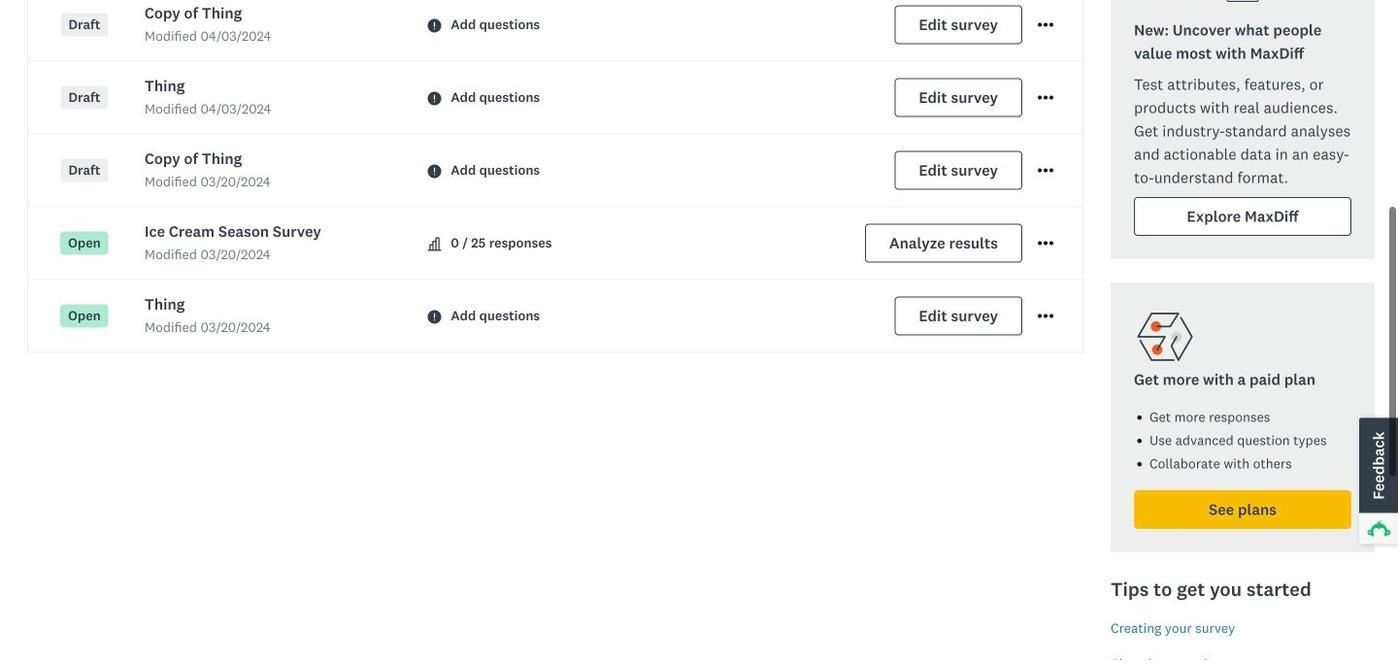 Task type: vqa. For each thing, say whether or not it's contained in the screenshot.
Open menu image corresponding to 1st Open menu icon from the top
yes



Task type: describe. For each thing, give the bounding box(es) containing it.
3 open menu image from the top
[[1038, 96, 1054, 100]]

5 open menu image from the top
[[1038, 242, 1054, 246]]

7 open menu image from the top
[[1038, 315, 1054, 318]]

3 open menu image from the top
[[1038, 169, 1054, 173]]

warning image
[[428, 165, 441, 178]]

6 open menu image from the top
[[1038, 309, 1054, 324]]

warning image for 1st open menu image from the bottom
[[428, 92, 441, 105]]



Task type: locate. For each thing, give the bounding box(es) containing it.
1 vertical spatial warning image
[[428, 92, 441, 105]]

2 open menu image from the top
[[1038, 90, 1054, 106]]

open menu image
[[1038, 23, 1054, 27], [1038, 90, 1054, 106], [1038, 96, 1054, 100]]

4 open menu image from the top
[[1038, 236, 1054, 251]]

1 open menu image from the top
[[1038, 23, 1054, 27]]

response count image
[[428, 238, 441, 251], [428, 238, 441, 251]]

3 warning image from the top
[[428, 310, 441, 324]]

warning image for 1st open menu icon from the bottom of the page
[[428, 310, 441, 324]]

max diff icon image
[[1220, 0, 1267, 7]]

2 warning image from the top
[[428, 92, 441, 105]]

2 vertical spatial warning image
[[428, 310, 441, 324]]

0 vertical spatial warning image
[[428, 19, 441, 33]]

1 open menu image from the top
[[1038, 17, 1054, 33]]

warning image for first open menu image from the top
[[428, 19, 441, 33]]

response based pricing icon image
[[1135, 306, 1197, 368]]

warning image
[[428, 19, 441, 33], [428, 92, 441, 105], [428, 310, 441, 324]]

2 open menu image from the top
[[1038, 163, 1054, 178]]

1 warning image from the top
[[428, 19, 441, 33]]

open menu image
[[1038, 17, 1054, 33], [1038, 163, 1054, 178], [1038, 169, 1054, 173], [1038, 236, 1054, 251], [1038, 242, 1054, 246], [1038, 309, 1054, 324], [1038, 315, 1054, 318]]



